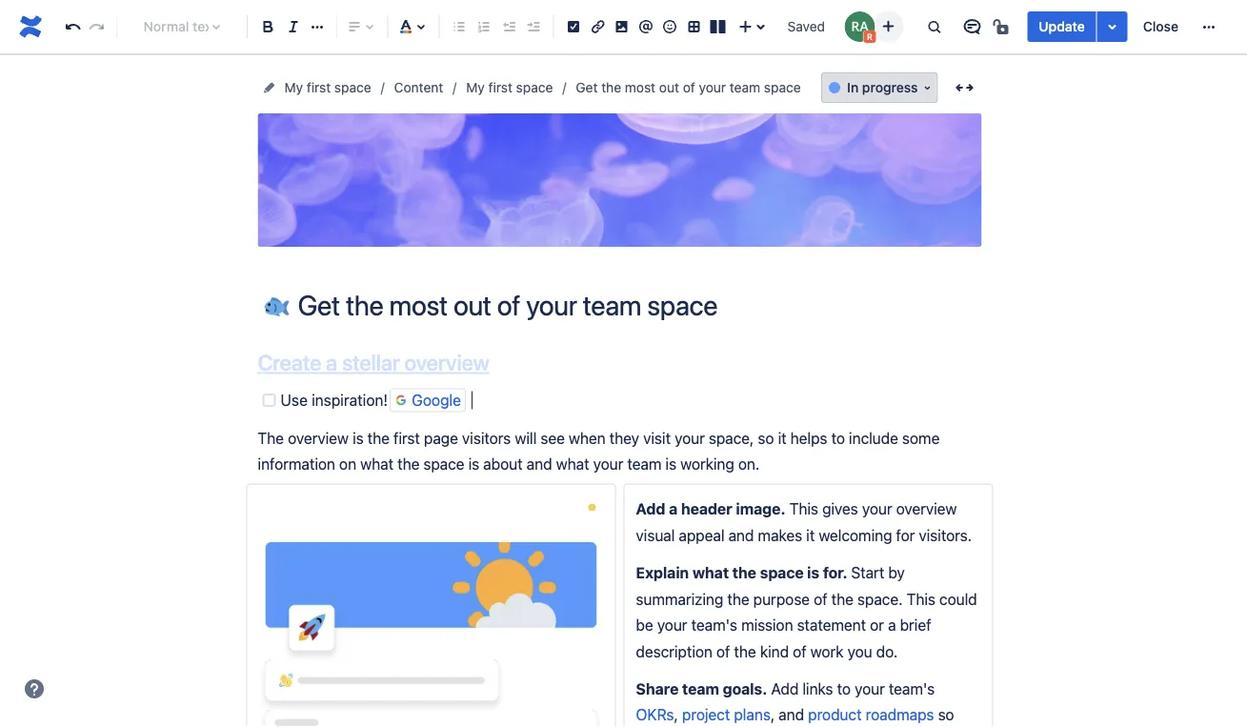 Task type: vqa. For each thing, say whether or not it's contained in the screenshot.
"options" to the left
no



Task type: locate. For each thing, give the bounding box(es) containing it.
0 vertical spatial header
[[603, 188, 644, 203]]

to
[[832, 429, 846, 447], [838, 680, 851, 698]]

1 my from the left
[[285, 80, 303, 95]]

about
[[484, 455, 523, 473]]

this gives your overview visual appeal and makes it welcoming for visitors.
[[636, 500, 972, 544]]

1 vertical spatial a
[[669, 500, 678, 518]]

redo ⌘⇧z image
[[86, 15, 108, 38]]

overview inside this gives your overview visual appeal and makes it welcoming for visitors.
[[897, 500, 958, 518]]

1 horizontal spatial it
[[807, 526, 815, 544]]

your up welcoming
[[863, 500, 893, 518]]

my first space down outdent ⇧tab icon on the left top of the page
[[466, 80, 553, 95]]

2 horizontal spatial overview
[[897, 500, 958, 518]]

summarizing
[[636, 590, 724, 608]]

and down image.
[[729, 526, 754, 544]]

it
[[778, 429, 787, 447], [807, 526, 815, 544]]

make page full-width image
[[954, 76, 977, 99]]

update left image
[[557, 188, 600, 203]]

overview up visitors.
[[897, 500, 958, 518]]

the overview is the first page visitors will see when they visit your space, so it helps to include some information on what the space is about and what your team is working on.
[[258, 429, 944, 473]]

1 horizontal spatial this
[[907, 590, 936, 608]]

0 vertical spatial it
[[778, 429, 787, 447]]

update left adjust update settings icon
[[1039, 19, 1086, 34]]

share team goals. add links to your team's okrs , project plans , and product roadmaps
[[636, 680, 939, 724]]

add image, video, or file image
[[611, 15, 634, 38]]

a up 'visual'
[[669, 500, 678, 518]]

0 horizontal spatial my first space link
[[285, 76, 371, 99]]

,
[[674, 706, 679, 724], [771, 706, 775, 724]]

0 horizontal spatial a
[[326, 350, 338, 376]]

1 horizontal spatial header
[[682, 500, 733, 518]]

and inside share team goals. add links to your team's okrs , project plans , and product roadmaps
[[779, 706, 805, 724]]

1 vertical spatial overview
[[288, 429, 349, 447]]

my first space
[[285, 80, 371, 95], [466, 80, 553, 95]]

space,
[[709, 429, 754, 447]]

project plans link
[[683, 706, 771, 724]]

adjust update settings image
[[1102, 15, 1125, 38]]

link image
[[587, 15, 609, 38]]

1 vertical spatial to
[[838, 680, 851, 698]]

1 horizontal spatial my
[[466, 80, 485, 95]]

my first space link down outdent ⇧tab icon on the left top of the page
[[466, 76, 553, 99]]

1 vertical spatial team
[[628, 455, 662, 473]]

overview inside the overview is the first page visitors will see when they visit your space, so it helps to include some information on what the space is about and what your team is working on.
[[288, 429, 349, 447]]

they
[[610, 429, 640, 447]]

0 horizontal spatial this
[[790, 500, 819, 518]]

you
[[848, 642, 873, 660]]

so
[[758, 429, 775, 447], [636, 706, 959, 727]]

header up appeal
[[682, 500, 733, 518]]

team up project
[[683, 680, 720, 698]]

2 , from the left
[[771, 706, 775, 724]]

0 vertical spatial overview
[[405, 350, 490, 376]]

0 vertical spatial and
[[527, 455, 552, 473]]

could
[[940, 590, 978, 608]]

0 vertical spatial update
[[1039, 19, 1086, 34]]

confluence image
[[15, 11, 46, 42], [15, 11, 46, 42]]

statement
[[798, 616, 867, 634]]

1 vertical spatial this
[[907, 590, 936, 608]]

is up on
[[353, 429, 364, 447]]

table image
[[683, 15, 706, 38]]

team's inside start by summarizing the purpose of the space. this could be your team's mission statement or a brief description of the kind of work you do.
[[692, 616, 738, 634]]

space up purpose
[[760, 564, 804, 582]]

more formatting image
[[306, 15, 329, 38]]

roadmaps
[[866, 706, 935, 724]]

first left page
[[394, 429, 420, 447]]

add
[[636, 500, 666, 518], [772, 680, 799, 698]]

1 horizontal spatial a
[[669, 500, 678, 518]]

visitors.
[[919, 526, 972, 544]]

team's up roadmaps
[[889, 680, 935, 698]]

is left for.
[[808, 564, 820, 582]]

okrs
[[636, 706, 674, 724]]

1 vertical spatial update
[[557, 188, 600, 203]]

a
[[326, 350, 338, 376], [669, 500, 678, 518], [889, 616, 897, 634]]

overview
[[405, 350, 490, 376], [288, 429, 349, 447], [897, 500, 958, 518]]

what right on
[[360, 455, 394, 473]]

2 vertical spatial overview
[[897, 500, 958, 518]]

the right on
[[398, 455, 420, 473]]

is
[[353, 429, 364, 447], [469, 455, 480, 473], [666, 455, 677, 473], [808, 564, 820, 582]]

add up 'visual'
[[636, 500, 666, 518]]

create
[[258, 350, 322, 376]]

1 horizontal spatial team
[[683, 680, 720, 698]]

outdent ⇧tab image
[[498, 15, 520, 38]]

0 horizontal spatial update
[[557, 188, 600, 203]]

add left links
[[772, 680, 799, 698]]

so up on.
[[758, 429, 775, 447]]

0 vertical spatial a
[[326, 350, 338, 376]]

italic ⌘i image
[[282, 15, 305, 38]]

your up description
[[658, 616, 688, 634]]

a inside start by summarizing the purpose of the space. this could be your team's mission statement or a brief description of the kind of work you do.
[[889, 616, 897, 634]]

2 my from the left
[[466, 80, 485, 95]]

to right helps
[[832, 429, 846, 447]]

team's down summarizing
[[692, 616, 738, 634]]

0 horizontal spatial overview
[[288, 429, 349, 447]]

0 vertical spatial team's
[[692, 616, 738, 634]]

1 vertical spatial it
[[807, 526, 815, 544]]

the
[[602, 80, 622, 95], [368, 429, 390, 447], [398, 455, 420, 473], [733, 564, 757, 582], [728, 590, 750, 608], [832, 590, 854, 608], [735, 642, 757, 660]]

my first space link right move this page image
[[285, 76, 371, 99]]

my
[[285, 80, 303, 95], [466, 80, 485, 95]]

bullet list ⌘⇧8 image
[[448, 15, 471, 38]]

plans
[[734, 706, 771, 724]]

product
[[809, 706, 862, 724]]

header left image
[[603, 188, 644, 203]]

my right move this page image
[[285, 80, 303, 95]]

2 vertical spatial team
[[683, 680, 720, 698]]

first down outdent ⇧tab icon on the left top of the page
[[489, 80, 513, 95]]

it left helps
[[778, 429, 787, 447]]

2 vertical spatial a
[[889, 616, 897, 634]]

my right content
[[466, 80, 485, 95]]

my first space right move this page image
[[285, 80, 371, 95]]

or
[[871, 616, 885, 634]]

1 horizontal spatial overview
[[405, 350, 490, 376]]

update inside popup button
[[557, 188, 600, 203]]

1 vertical spatial team's
[[889, 680, 935, 698]]

and
[[527, 455, 552, 473], [729, 526, 754, 544], [779, 706, 805, 724]]

to right links
[[838, 680, 851, 698]]

overview for create a stellar overview
[[405, 350, 490, 376]]

team's
[[692, 616, 738, 634], [889, 680, 935, 698]]

update inside button
[[1039, 19, 1086, 34]]

0 horizontal spatial my first space
[[285, 80, 371, 95]]

is down visit
[[666, 455, 677, 473]]

1 horizontal spatial and
[[729, 526, 754, 544]]

brief
[[900, 616, 932, 634]]

use
[[281, 391, 308, 409]]

space left get
[[516, 80, 553, 95]]

a for create
[[326, 350, 338, 376]]

2 vertical spatial and
[[779, 706, 805, 724]]

0 horizontal spatial team
[[628, 455, 662, 473]]

overview up the information on the left
[[288, 429, 349, 447]]

1 vertical spatial add
[[772, 680, 799, 698]]

your up the product roadmaps link
[[855, 680, 885, 698]]

what down when
[[556, 455, 590, 473]]

0 horizontal spatial header
[[603, 188, 644, 203]]

1 horizontal spatial ,
[[771, 706, 775, 724]]

team down visit
[[628, 455, 662, 473]]

google button
[[390, 388, 466, 412]]

2 horizontal spatial team
[[730, 80, 761, 95]]

the up purpose
[[733, 564, 757, 582]]

1 vertical spatial and
[[729, 526, 754, 544]]

0 vertical spatial so
[[758, 429, 775, 447]]

0 horizontal spatial first
[[307, 80, 331, 95]]

out
[[660, 80, 680, 95]]

most
[[625, 80, 656, 95]]

your
[[699, 80, 726, 95], [675, 429, 705, 447], [594, 455, 624, 473], [863, 500, 893, 518], [658, 616, 688, 634], [855, 680, 885, 698]]

more image
[[1198, 15, 1221, 38]]

team
[[730, 80, 761, 95], [628, 455, 662, 473], [683, 680, 720, 698]]

1 vertical spatial header
[[682, 500, 733, 518]]

1 horizontal spatial team's
[[889, 680, 935, 698]]

1 , from the left
[[674, 706, 679, 724]]

0 horizontal spatial team's
[[692, 616, 738, 634]]

visitors
[[462, 429, 511, 447]]

0 vertical spatial this
[[790, 500, 819, 518]]

project
[[683, 706, 731, 724]]

1 horizontal spatial first
[[394, 429, 420, 447]]

2 horizontal spatial first
[[489, 80, 513, 95]]

content
[[394, 80, 444, 95]]

header inside popup button
[[603, 188, 644, 203]]

a right or on the right
[[889, 616, 897, 634]]

first right move this page image
[[307, 80, 331, 95]]

0 horizontal spatial ,
[[674, 706, 679, 724]]

Main content area, start typing to enter text. text field
[[246, 350, 994, 727]]

update button
[[1028, 11, 1097, 42]]

2 horizontal spatial a
[[889, 616, 897, 634]]

comment icon image
[[961, 15, 984, 38]]

saved
[[788, 19, 826, 34]]

a up use inspiration!
[[326, 350, 338, 376]]

2 horizontal spatial and
[[779, 706, 805, 724]]

what down appeal
[[693, 564, 729, 582]]

a for add
[[669, 500, 678, 518]]

it right makes
[[807, 526, 815, 544]]

explain
[[636, 564, 689, 582]]

update for update
[[1039, 19, 1086, 34]]

0 horizontal spatial and
[[527, 455, 552, 473]]

add a header image.
[[636, 500, 786, 518]]

header
[[603, 188, 644, 203], [682, 500, 733, 518]]

1 horizontal spatial add
[[772, 680, 799, 698]]

action item image
[[563, 15, 585, 38]]

so inside the overview is the first page visitors will see when they visit your space, so it helps to include some information on what the space is about and what your team is working on.
[[758, 429, 775, 447]]

for
[[897, 526, 915, 544]]

of up statement
[[814, 590, 828, 608]]

of right kind
[[793, 642, 807, 660]]

page
[[424, 429, 458, 447]]

space
[[335, 80, 371, 95], [516, 80, 553, 95], [764, 80, 801, 95], [424, 455, 465, 473], [760, 564, 804, 582]]

update header image
[[557, 188, 684, 203]]

0 vertical spatial to
[[832, 429, 846, 447]]

the right get
[[602, 80, 622, 95]]

space down page
[[424, 455, 465, 473]]

0 horizontal spatial it
[[778, 429, 787, 447]]

your inside start by summarizing the purpose of the space. this could be your team's mission statement or a brief description of the kind of work you do.
[[658, 616, 688, 634]]

0 horizontal spatial add
[[636, 500, 666, 518]]

get the most out of your team space link
[[576, 76, 801, 99]]

:fish: image
[[265, 292, 289, 317], [265, 292, 289, 317]]

the down explain what the space is for.
[[728, 590, 750, 608]]

this up makes
[[790, 500, 819, 518]]

1 horizontal spatial my first space
[[466, 80, 553, 95]]

this
[[790, 500, 819, 518], [907, 590, 936, 608]]

help image
[[23, 678, 46, 701]]

and down links
[[779, 706, 805, 724]]

inspiration!
[[312, 391, 388, 409]]

and down see
[[527, 455, 552, 473]]

of
[[683, 80, 696, 95], [814, 590, 828, 608], [717, 642, 731, 660], [793, 642, 807, 660]]

overview up google
[[405, 350, 490, 376]]

this up brief
[[907, 590, 936, 608]]

team right out
[[730, 80, 761, 95]]

1 horizontal spatial my first space link
[[466, 76, 553, 99]]

1 horizontal spatial update
[[1039, 19, 1086, 34]]

0 horizontal spatial my
[[285, 80, 303, 95]]

update
[[1039, 19, 1086, 34], [557, 188, 600, 203]]

product roadmaps link
[[809, 706, 935, 724]]

this inside this gives your overview visual appeal and makes it welcoming for visitors.
[[790, 500, 819, 518]]

so down links
[[636, 706, 959, 727]]

first
[[307, 80, 331, 95], [489, 80, 513, 95], [394, 429, 420, 447]]

what
[[360, 455, 394, 473], [556, 455, 590, 473], [693, 564, 729, 582]]



Task type: describe. For each thing, give the bounding box(es) containing it.
some
[[903, 429, 940, 447]]

makes
[[758, 526, 803, 544]]

undo ⌘z image
[[62, 15, 84, 38]]

mention image
[[635, 15, 658, 38]]

your down they
[[594, 455, 624, 473]]

no restrictions image
[[992, 15, 1015, 38]]

is down visitors
[[469, 455, 480, 473]]

do.
[[877, 642, 898, 660]]

to inside the overview is the first page visitors will see when they visit your space, so it helps to include some information on what the space is about and what your team is working on.
[[832, 429, 846, 447]]

image.
[[736, 500, 786, 518]]

use inspiration!
[[281, 391, 388, 409]]

move this page image
[[262, 80, 277, 95]]

gives
[[823, 500, 859, 518]]

invite to edit image
[[877, 15, 900, 38]]

get
[[576, 80, 598, 95]]

header inside main content area, start typing to enter text. text box
[[682, 500, 733, 518]]

2 my first space from the left
[[466, 80, 553, 95]]

team inside share team goals. add links to your team's okrs , project plans , and product roadmaps
[[683, 680, 720, 698]]

0 vertical spatial add
[[636, 500, 666, 518]]

team's inside share team goals. add links to your team's okrs , project plans , and product roadmaps
[[889, 680, 935, 698]]

your inside share team goals. add links to your team's okrs , project plans , and product roadmaps
[[855, 680, 885, 698]]

on
[[339, 455, 357, 473]]

and inside the overview is the first page visitors will see when they visit your space, so it helps to include some information on what the space is about and what your team is working on.
[[527, 455, 552, 473]]

share
[[636, 680, 679, 698]]

description
[[636, 642, 713, 660]]

stellar
[[342, 350, 400, 376]]

space.
[[858, 590, 903, 608]]

include
[[849, 429, 899, 447]]

by
[[889, 564, 905, 582]]

the
[[258, 429, 284, 447]]

your right out
[[699, 80, 726, 95]]

1 horizontal spatial what
[[556, 455, 590, 473]]

update for update header image
[[557, 188, 600, 203]]

visit
[[644, 429, 671, 447]]

close button
[[1132, 11, 1191, 42]]

appeal
[[679, 526, 725, 544]]

okrs link
[[636, 706, 674, 724]]

1 my first space from the left
[[285, 80, 371, 95]]

for.
[[824, 564, 848, 582]]

first inside the overview is the first page visitors will see when they visit your space, so it helps to include some information on what the space is about and what your team is working on.
[[394, 429, 420, 447]]

image
[[648, 188, 684, 203]]

will
[[515, 429, 537, 447]]

google
[[412, 391, 461, 409]]

overview for this gives your overview visual appeal and makes it welcoming for visitors.
[[897, 500, 958, 518]]

Give this page a title text field
[[298, 290, 982, 321]]

the down inspiration!
[[368, 429, 390, 447]]

your up working
[[675, 429, 705, 447]]

start
[[852, 564, 885, 582]]

bold ⌘b image
[[257, 15, 280, 38]]

information
[[258, 455, 335, 473]]

links
[[803, 680, 834, 698]]

the down for.
[[832, 590, 854, 608]]

close
[[1144, 19, 1179, 34]]

numbered list ⌘⇧7 image
[[473, 15, 496, 38]]

update header image button
[[551, 156, 689, 204]]

indent tab image
[[522, 15, 545, 38]]

mission
[[742, 616, 794, 634]]

of right out
[[683, 80, 696, 95]]

goals.
[[723, 680, 768, 698]]

content link
[[394, 76, 444, 99]]

this inside start by summarizing the purpose of the space. this could be your team's mission statement or a brief description of the kind of work you do.
[[907, 590, 936, 608]]

the left kind
[[735, 642, 757, 660]]

get the most out of your team space
[[576, 80, 801, 95]]

work
[[811, 642, 844, 660]]

of up "goals."
[[717, 642, 731, 660]]

0 horizontal spatial what
[[360, 455, 394, 473]]

it inside this gives your overview visual appeal and makes it welcoming for visitors.
[[807, 526, 815, 544]]

1 my first space link from the left
[[285, 76, 371, 99]]

helps
[[791, 429, 828, 447]]

be
[[636, 616, 654, 634]]

team inside the overview is the first page visitors will see when they visit your space, so it helps to include some information on what the space is about and what your team is working on.
[[628, 455, 662, 473]]

explain what the space is for.
[[636, 564, 852, 582]]

working
[[681, 455, 735, 473]]

on.
[[739, 455, 760, 473]]

visual
[[636, 526, 675, 544]]

it inside the overview is the first page visitors will see when they visit your space, so it helps to include some information on what the space is about and what your team is working on.
[[778, 429, 787, 447]]

when
[[569, 429, 606, 447]]

purpose
[[754, 590, 810, 608]]

see
[[541, 429, 565, 447]]

and inside this gives your overview visual appeal and makes it welcoming for visitors.
[[729, 526, 754, 544]]

2 horizontal spatial what
[[693, 564, 729, 582]]

2 my first space link from the left
[[466, 76, 553, 99]]

create a stellar overview
[[258, 350, 490, 376]]

find and replace image
[[923, 15, 946, 38]]

space left content
[[335, 80, 371, 95]]

space inside the overview is the first page visitors will see when they visit your space, so it helps to include some information on what the space is about and what your team is working on.
[[424, 455, 465, 473]]

1 vertical spatial so
[[636, 706, 959, 727]]

add inside share team goals. add links to your team's okrs , project plans , and product roadmaps
[[772, 680, 799, 698]]

ruby anderson image
[[845, 11, 875, 42]]

layouts image
[[707, 15, 730, 38]]

emoji image
[[659, 15, 682, 38]]

your inside this gives your overview visual appeal and makes it welcoming for visitors.
[[863, 500, 893, 518]]

welcoming
[[819, 526, 893, 544]]

space down saved
[[764, 80, 801, 95]]

kind
[[761, 642, 789, 660]]

start by summarizing the purpose of the space. this could be your team's mission statement or a brief description of the kind of work you do.
[[636, 564, 982, 660]]

0 vertical spatial team
[[730, 80, 761, 95]]

to inside share team goals. add links to your team's okrs , project plans , and product roadmaps
[[838, 680, 851, 698]]



